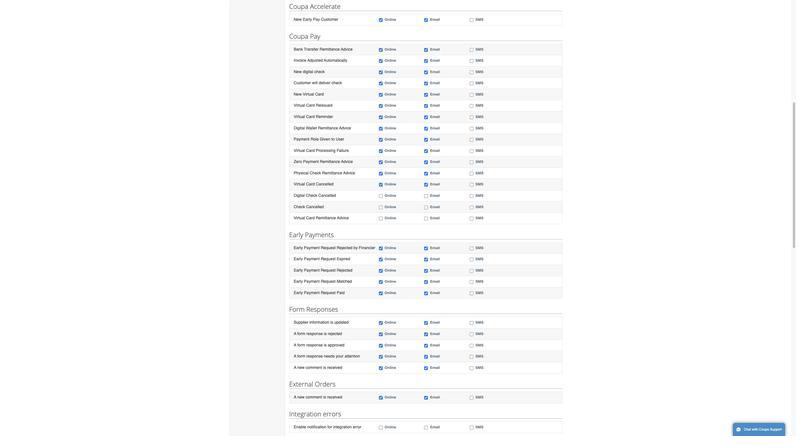 Task type: locate. For each thing, give the bounding box(es) containing it.
1 vertical spatial cancelled
[[318, 193, 336, 198]]

1 vertical spatial response
[[306, 343, 323, 347]]

early down early payment request expired
[[294, 268, 303, 273]]

wallet
[[306, 126, 317, 130]]

response down a form response is approved
[[306, 354, 323, 359]]

payment down early payments
[[304, 245, 320, 250]]

3 response from the top
[[306, 354, 323, 359]]

customer will deliver check
[[294, 81, 342, 85]]

received
[[327, 365, 342, 370], [327, 395, 342, 400]]

physical
[[294, 171, 309, 175]]

card down customer will deliver check
[[315, 92, 324, 96]]

zero payment remittance advice
[[294, 159, 353, 164]]

card down check cancelled
[[306, 216, 315, 220]]

virtual up zero
[[294, 148, 305, 153]]

payment for early payment request paid
[[304, 291, 320, 295]]

early for early payment request paid
[[294, 291, 303, 295]]

None checkbox
[[379, 18, 383, 22], [424, 18, 428, 22], [424, 48, 428, 52], [379, 59, 383, 63], [424, 59, 428, 63], [379, 71, 383, 74], [424, 71, 428, 74], [379, 82, 383, 85], [424, 82, 428, 85], [424, 93, 428, 97], [470, 93, 474, 97], [424, 104, 428, 108], [470, 104, 474, 108], [379, 116, 383, 119], [424, 116, 428, 119], [470, 116, 474, 119], [424, 127, 428, 131], [470, 127, 474, 131], [424, 138, 428, 142], [379, 161, 383, 164], [424, 161, 428, 164], [470, 161, 474, 164], [424, 172, 428, 176], [379, 183, 383, 187], [424, 206, 428, 209], [424, 217, 428, 221], [424, 247, 428, 250], [424, 258, 428, 262], [470, 258, 474, 262], [379, 269, 383, 273], [424, 269, 428, 273], [470, 280, 474, 284], [379, 292, 383, 295], [470, 292, 474, 295], [470, 333, 474, 336], [470, 344, 474, 348], [424, 355, 428, 359], [379, 396, 383, 400], [470, 396, 474, 400], [424, 426, 428, 430], [379, 18, 383, 22], [424, 18, 428, 22], [424, 48, 428, 52], [379, 59, 383, 63], [424, 59, 428, 63], [379, 71, 383, 74], [424, 71, 428, 74], [379, 82, 383, 85], [424, 82, 428, 85], [424, 93, 428, 97], [470, 93, 474, 97], [424, 104, 428, 108], [470, 104, 474, 108], [379, 116, 383, 119], [424, 116, 428, 119], [470, 116, 474, 119], [424, 127, 428, 131], [470, 127, 474, 131], [424, 138, 428, 142], [379, 161, 383, 164], [424, 161, 428, 164], [470, 161, 474, 164], [424, 172, 428, 176], [379, 183, 383, 187], [424, 206, 428, 209], [424, 217, 428, 221], [424, 247, 428, 250], [424, 258, 428, 262], [470, 258, 474, 262], [379, 269, 383, 273], [424, 269, 428, 273], [470, 280, 474, 284], [379, 292, 383, 295], [470, 292, 474, 295], [470, 333, 474, 336], [470, 344, 474, 348], [424, 355, 428, 359], [379, 396, 383, 400], [470, 396, 474, 400], [424, 426, 428, 430]]

needs
[[324, 354, 335, 359]]

None checkbox
[[470, 18, 474, 22], [379, 48, 383, 52], [470, 48, 474, 52], [470, 59, 474, 63], [470, 71, 474, 74], [470, 82, 474, 85], [379, 93, 383, 97], [379, 104, 383, 108], [379, 127, 383, 131], [379, 138, 383, 142], [470, 138, 474, 142], [379, 149, 383, 153], [424, 149, 428, 153], [470, 149, 474, 153], [379, 172, 383, 176], [470, 172, 474, 176], [424, 183, 428, 187], [470, 183, 474, 187], [379, 194, 383, 198], [424, 194, 428, 198], [470, 194, 474, 198], [379, 206, 383, 209], [470, 206, 474, 209], [379, 217, 383, 221], [470, 217, 474, 221], [379, 247, 383, 250], [470, 247, 474, 250], [379, 258, 383, 262], [470, 269, 474, 273], [379, 280, 383, 284], [424, 280, 428, 284], [424, 292, 428, 295], [379, 321, 383, 325], [424, 321, 428, 325], [470, 321, 474, 325], [379, 333, 383, 336], [424, 333, 428, 336], [379, 344, 383, 348], [424, 344, 428, 348], [379, 355, 383, 359], [470, 355, 474, 359], [379, 366, 383, 370], [424, 366, 428, 370], [470, 366, 474, 370], [424, 396, 428, 400], [379, 426, 383, 430], [470, 426, 474, 430], [470, 18, 474, 22], [379, 48, 383, 52], [470, 48, 474, 52], [470, 59, 474, 63], [470, 71, 474, 74], [470, 82, 474, 85], [379, 93, 383, 97], [379, 104, 383, 108], [379, 127, 383, 131], [379, 138, 383, 142], [470, 138, 474, 142], [379, 149, 383, 153], [424, 149, 428, 153], [470, 149, 474, 153], [379, 172, 383, 176], [470, 172, 474, 176], [424, 183, 428, 187], [470, 183, 474, 187], [379, 194, 383, 198], [424, 194, 428, 198], [470, 194, 474, 198], [379, 206, 383, 209], [470, 206, 474, 209], [379, 217, 383, 221], [470, 217, 474, 221], [379, 247, 383, 250], [470, 247, 474, 250], [379, 258, 383, 262], [470, 269, 474, 273], [379, 280, 383, 284], [424, 280, 428, 284], [424, 292, 428, 295], [379, 321, 383, 325], [424, 321, 428, 325], [470, 321, 474, 325], [379, 333, 383, 336], [424, 333, 428, 336], [379, 344, 383, 348], [424, 344, 428, 348], [379, 355, 383, 359], [470, 355, 474, 359], [379, 366, 383, 370], [424, 366, 428, 370], [470, 366, 474, 370], [424, 396, 428, 400], [379, 426, 383, 430], [470, 426, 474, 430]]

response for your
[[306, 354, 323, 359]]

early up form
[[294, 291, 303, 295]]

payment up early payment request paid
[[304, 279, 320, 284]]

early left 'payments'
[[289, 230, 303, 239]]

0 vertical spatial comment
[[306, 365, 322, 370]]

card up digital check cancelled
[[306, 182, 315, 187]]

payment up early payment request rejected
[[304, 257, 320, 261]]

2 vertical spatial form
[[297, 354, 305, 359]]

early payment request matched
[[294, 279, 352, 284]]

14 online from the top
[[385, 182, 396, 187]]

advice for virtual card remittance advice
[[337, 216, 349, 220]]

updated
[[334, 320, 349, 325]]

3 sms from the top
[[476, 58, 484, 63]]

coupa right with
[[759, 428, 769, 432]]

1 response from the top
[[306, 332, 323, 336]]

7 sms from the top
[[476, 103, 484, 108]]

coupa up the new early pay customer
[[289, 2, 308, 11]]

virtual down new virtual card
[[294, 103, 305, 108]]

adjusted
[[307, 58, 323, 63]]

new
[[294, 17, 302, 22], [294, 69, 302, 74], [294, 92, 302, 96]]

0 vertical spatial digital
[[294, 126, 305, 130]]

chat with coupa support button
[[733, 423, 786, 436]]

response
[[306, 332, 323, 336], [306, 343, 323, 347], [306, 354, 323, 359]]

remittance down "processing"
[[320, 159, 340, 164]]

form down supplier
[[297, 332, 305, 336]]

0 vertical spatial a new comment is received
[[294, 365, 342, 370]]

new early pay customer
[[294, 17, 338, 22]]

coupa for coupa accelerate
[[289, 2, 308, 11]]

1 digital from the top
[[294, 126, 305, 130]]

1 vertical spatial digital
[[294, 193, 305, 198]]

to
[[331, 137, 335, 141]]

1 vertical spatial new
[[294, 69, 302, 74]]

deliver
[[319, 81, 331, 85]]

digital left wallet
[[294, 126, 305, 130]]

2 received from the top
[[327, 395, 342, 400]]

1 vertical spatial a new comment is received
[[294, 395, 342, 400]]

payment for early payment request matched
[[304, 279, 320, 284]]

card down new virtual card
[[306, 103, 315, 108]]

early payment request rejected
[[294, 268, 353, 273]]

1 vertical spatial rejected
[[337, 268, 353, 273]]

2 vertical spatial coupa
[[759, 428, 769, 432]]

coupa up bank
[[289, 31, 308, 41]]

1 a from the top
[[294, 332, 296, 336]]

remittance
[[320, 47, 340, 51], [318, 126, 338, 130], [320, 159, 340, 164], [322, 171, 342, 175], [316, 216, 336, 220]]

supplier
[[294, 320, 308, 325]]

1 a new comment is received from the top
[[294, 365, 342, 370]]

2 a new comment is received from the top
[[294, 395, 342, 400]]

virtual card reminder
[[294, 114, 333, 119]]

check for digital
[[306, 193, 317, 198]]

virtual down check cancelled
[[294, 216, 305, 220]]

2 vertical spatial new
[[294, 92, 302, 96]]

0 vertical spatial response
[[306, 332, 323, 336]]

4 email from the top
[[430, 70, 440, 74]]

virtual card remittance advice
[[294, 216, 349, 220]]

card up wallet
[[306, 114, 315, 119]]

3 new from the top
[[294, 92, 302, 96]]

form down a form response is approved
[[297, 354, 305, 359]]

5 sms from the top
[[476, 81, 484, 85]]

15 online from the top
[[385, 194, 396, 198]]

customer
[[321, 17, 338, 22], [294, 81, 311, 85]]

a form response is approved
[[294, 343, 345, 347]]

early payment request paid
[[294, 291, 345, 295]]

form down a form response is rejected
[[297, 343, 305, 347]]

2 vertical spatial response
[[306, 354, 323, 359]]

22 email from the top
[[430, 291, 440, 295]]

coupa
[[289, 2, 308, 11], [289, 31, 308, 41], [759, 428, 769, 432]]

is left the "rejected"
[[324, 332, 327, 336]]

comment up external orders
[[306, 365, 322, 370]]

response up a form response is approved
[[306, 332, 323, 336]]

form for a form response needs your attention
[[297, 354, 305, 359]]

2 form from the top
[[297, 343, 305, 347]]

advice
[[341, 47, 353, 51], [339, 126, 351, 130], [341, 159, 353, 164], [343, 171, 355, 175], [337, 216, 349, 220]]

2 rejected from the top
[[337, 268, 353, 273]]

email
[[430, 17, 440, 22], [430, 47, 440, 51], [430, 58, 440, 63], [430, 70, 440, 74], [430, 81, 440, 85], [430, 92, 440, 96], [430, 103, 440, 108], [430, 115, 440, 119], [430, 126, 440, 130], [430, 137, 440, 141], [430, 148, 440, 153], [430, 160, 440, 164], [430, 171, 440, 175], [430, 182, 440, 187], [430, 194, 440, 198], [430, 205, 440, 209], [430, 216, 440, 220], [430, 246, 440, 250], [430, 257, 440, 261], [430, 268, 440, 273], [430, 280, 440, 284], [430, 291, 440, 295], [430, 321, 440, 325], [430, 332, 440, 336], [430, 343, 440, 347], [430, 354, 440, 359], [430, 366, 440, 370], [430, 395, 440, 400], [430, 425, 440, 429]]

early
[[303, 17, 312, 22], [289, 230, 303, 239], [294, 245, 303, 250], [294, 257, 303, 261], [294, 268, 303, 273], [294, 279, 303, 284], [294, 291, 303, 295]]

20 sms from the top
[[476, 268, 484, 273]]

customer down "accelerate"
[[321, 17, 338, 22]]

new left digital
[[294, 69, 302, 74]]

0 vertical spatial customer
[[321, 17, 338, 22]]

1 vertical spatial check
[[332, 81, 342, 85]]

2 new from the top
[[297, 395, 305, 400]]

request up early payment request expired
[[321, 245, 336, 250]]

rejected up matched
[[337, 268, 353, 273]]

1 vertical spatial form
[[297, 343, 305, 347]]

virtual for virtual card remittance advice
[[294, 216, 305, 220]]

21 email from the top
[[430, 280, 440, 284]]

cancelled
[[316, 182, 334, 187], [318, 193, 336, 198], [306, 204, 324, 209]]

0 vertical spatial check
[[310, 171, 321, 175]]

payment down early payment request expired
[[304, 268, 320, 273]]

digital
[[294, 126, 305, 130], [294, 193, 305, 198]]

payment for early payment request rejected
[[304, 268, 320, 273]]

cancelled for digital check cancelled
[[318, 193, 336, 198]]

card for reminder
[[306, 114, 315, 119]]

sms
[[476, 17, 484, 22], [476, 47, 484, 51], [476, 58, 484, 63], [476, 70, 484, 74], [476, 81, 484, 85], [476, 92, 484, 96], [476, 103, 484, 108], [476, 115, 484, 119], [476, 126, 484, 130], [476, 137, 484, 141], [476, 148, 484, 153], [476, 160, 484, 164], [476, 171, 484, 175], [476, 182, 484, 187], [476, 194, 484, 198], [476, 205, 484, 209], [476, 216, 484, 220], [476, 246, 484, 250], [476, 257, 484, 261], [476, 268, 484, 273], [476, 280, 484, 284], [476, 291, 484, 295], [476, 321, 484, 325], [476, 332, 484, 336], [476, 343, 484, 347], [476, 354, 484, 359], [476, 366, 484, 370], [476, 395, 484, 400], [476, 425, 484, 429]]

new down external
[[297, 395, 305, 400]]

0 vertical spatial received
[[327, 365, 342, 370]]

12 online from the top
[[385, 160, 396, 164]]

remittance up 'payments'
[[316, 216, 336, 220]]

virtual for virtual card processing failure
[[294, 148, 305, 153]]

17 email from the top
[[430, 216, 440, 220]]

23 email from the top
[[430, 321, 440, 325]]

received down your
[[327, 365, 342, 370]]

customer left will at the top left of the page
[[294, 81, 311, 85]]

early up early payment request rejected
[[294, 257, 303, 261]]

remittance up given
[[318, 126, 338, 130]]

1 vertical spatial check
[[306, 193, 317, 198]]

remittance down zero payment remittance advice
[[322, 171, 342, 175]]

cancelled down virtual card cancelled
[[318, 193, 336, 198]]

received down "orders"
[[327, 395, 342, 400]]

12 sms from the top
[[476, 160, 484, 164]]

0 vertical spatial form
[[297, 332, 305, 336]]

a
[[294, 332, 296, 336], [294, 343, 296, 347], [294, 354, 296, 359], [294, 365, 296, 370], [294, 395, 296, 400]]

check up virtual card cancelled
[[310, 171, 321, 175]]

virtual card reissued
[[294, 103, 333, 108]]

a form response is rejected
[[294, 332, 342, 336]]

rejected
[[337, 245, 353, 250], [337, 268, 353, 273]]

check
[[310, 171, 321, 175], [306, 193, 317, 198], [294, 204, 305, 209]]

card
[[315, 92, 324, 96], [306, 103, 315, 108], [306, 114, 315, 119], [306, 148, 315, 153], [306, 182, 315, 187], [306, 216, 315, 220]]

matched
[[337, 279, 352, 284]]

cancelled down the physical check remittance advice
[[316, 182, 334, 187]]

0 vertical spatial cancelled
[[316, 182, 334, 187]]

1 vertical spatial received
[[327, 395, 342, 400]]

responses
[[306, 305, 338, 314]]

2 response from the top
[[306, 343, 323, 347]]

7 online from the top
[[385, 103, 396, 108]]

new up coupa pay
[[294, 17, 302, 22]]

29 online from the top
[[385, 425, 396, 429]]

is
[[330, 320, 333, 325], [324, 332, 327, 336], [324, 343, 327, 347], [323, 365, 326, 370], [323, 395, 326, 400]]

9 sms from the top
[[476, 126, 484, 130]]

2 digital from the top
[[294, 193, 305, 198]]

10 sms from the top
[[476, 137, 484, 141]]

a new comment is received down external orders
[[294, 395, 342, 400]]

1 vertical spatial new
[[297, 395, 305, 400]]

digital wallet remittance advice
[[294, 126, 351, 130]]

request up early payment request rejected
[[321, 257, 336, 261]]

cancelled down digital check cancelled
[[306, 204, 324, 209]]

16 email from the top
[[430, 205, 440, 209]]

integration
[[333, 425, 352, 429]]

0 vertical spatial coupa
[[289, 2, 308, 11]]

1 vertical spatial comment
[[306, 395, 322, 400]]

payment left the role
[[294, 137, 310, 141]]

attention
[[345, 354, 360, 359]]

22 online from the top
[[385, 291, 396, 295]]

2 new from the top
[[294, 69, 302, 74]]

user
[[336, 137, 344, 141]]

new up external
[[297, 365, 305, 370]]

new up virtual card reissued
[[294, 92, 302, 96]]

digital up check cancelled
[[294, 193, 305, 198]]

response for rejected
[[306, 332, 323, 336]]

check down invoice adjusted automatically
[[314, 69, 325, 74]]

request up early payment request matched
[[321, 268, 336, 273]]

0 vertical spatial new
[[297, 365, 305, 370]]

3 request from the top
[[321, 268, 336, 273]]

1 online from the top
[[385, 17, 396, 22]]

virtual down virtual card reissued
[[294, 114, 305, 119]]

request down early payment request matched
[[321, 291, 336, 295]]

0 vertical spatial rejected
[[337, 245, 353, 250]]

comment
[[306, 365, 322, 370], [306, 395, 322, 400]]

early down coupa accelerate
[[303, 17, 312, 22]]

form
[[289, 305, 305, 314]]

check right deliver
[[332, 81, 342, 85]]

orders
[[315, 380, 336, 389]]

21 online from the top
[[385, 280, 396, 284]]

support
[[770, 428, 782, 432]]

virtual for virtual card cancelled
[[294, 182, 305, 187]]

check down digital check cancelled
[[294, 204, 305, 209]]

25 email from the top
[[430, 343, 440, 347]]

response down a form response is rejected
[[306, 343, 323, 347]]

1 vertical spatial coupa
[[289, 31, 308, 41]]

check cancelled
[[294, 204, 324, 209]]

27 email from the top
[[430, 366, 440, 370]]

integration
[[289, 409, 321, 419]]

17 sms from the top
[[476, 216, 484, 220]]

request
[[321, 245, 336, 250], [321, 257, 336, 261], [321, 268, 336, 273], [321, 279, 336, 284], [321, 291, 336, 295]]

pay up transfer
[[310, 31, 320, 41]]

payment right zero
[[303, 159, 319, 164]]

notification
[[307, 425, 326, 429]]

card down the role
[[306, 148, 315, 153]]

check down virtual card cancelled
[[306, 193, 317, 198]]

request for early payment request rejected by financier
[[321, 245, 336, 250]]

remittance for wallet
[[318, 126, 338, 130]]

6 sms from the top
[[476, 92, 484, 96]]

1 horizontal spatial check
[[332, 81, 342, 85]]

14 email from the top
[[430, 182, 440, 187]]

paid
[[337, 291, 345, 295]]

coupa accelerate
[[289, 2, 341, 11]]

pay
[[313, 17, 320, 22], [310, 31, 320, 41]]

13 online from the top
[[385, 171, 396, 175]]

external
[[289, 380, 313, 389]]

for
[[328, 425, 332, 429]]

payment down early payment request matched
[[304, 291, 320, 295]]

virtual
[[303, 92, 314, 96], [294, 103, 305, 108], [294, 114, 305, 119], [294, 148, 305, 153], [294, 182, 305, 187], [294, 216, 305, 220]]

reminder
[[316, 114, 333, 119]]

1 horizontal spatial customer
[[321, 17, 338, 22]]

early down early payments
[[294, 245, 303, 250]]

online
[[385, 17, 396, 22], [385, 47, 396, 51], [385, 58, 396, 63], [385, 70, 396, 74], [385, 81, 396, 85], [385, 92, 396, 96], [385, 103, 396, 108], [385, 115, 396, 119], [385, 126, 396, 130], [385, 137, 396, 141], [385, 148, 396, 153], [385, 160, 396, 164], [385, 171, 396, 175], [385, 182, 396, 187], [385, 194, 396, 198], [385, 205, 396, 209], [385, 216, 396, 220], [385, 246, 396, 250], [385, 257, 396, 261], [385, 268, 396, 273], [385, 280, 396, 284], [385, 291, 396, 295], [385, 321, 396, 325], [385, 332, 396, 336], [385, 343, 396, 347], [385, 354, 396, 359], [385, 366, 396, 370], [385, 395, 396, 400], [385, 425, 396, 429]]

form for a form response is approved
[[297, 343, 305, 347]]

3 form from the top
[[297, 354, 305, 359]]

virtual down the physical
[[294, 182, 305, 187]]

a new comment is received down a form response needs your attention
[[294, 365, 342, 370]]

pay down coupa accelerate
[[313, 17, 320, 22]]

form for a form response is rejected
[[297, 332, 305, 336]]

23 sms from the top
[[476, 321, 484, 325]]

4 request from the top
[[321, 279, 336, 284]]

1 vertical spatial customer
[[294, 81, 311, 85]]

16 online from the top
[[385, 205, 396, 209]]

1 comment from the top
[[306, 365, 322, 370]]

29 email from the top
[[430, 425, 440, 429]]

is down a form response needs your attention
[[323, 365, 326, 370]]

20 online from the top
[[385, 268, 396, 273]]

1 request from the top
[[321, 245, 336, 250]]

2 sms from the top
[[476, 47, 484, 51]]

2 request from the top
[[321, 257, 336, 261]]

11 online from the top
[[385, 148, 396, 153]]

rejected left by at the bottom of page
[[337, 245, 353, 250]]

financier
[[359, 245, 375, 250]]

payment
[[294, 137, 310, 141], [303, 159, 319, 164], [304, 245, 320, 250], [304, 257, 320, 261], [304, 268, 320, 273], [304, 279, 320, 284], [304, 291, 320, 295]]

1 rejected from the top
[[337, 245, 353, 250]]

chat with coupa support
[[744, 428, 782, 432]]

8 email from the top
[[430, 115, 440, 119]]

comment down external orders
[[306, 395, 322, 400]]

virtual card cancelled
[[294, 182, 334, 187]]

5 request from the top
[[321, 291, 336, 295]]

27 sms from the top
[[476, 366, 484, 370]]

request down early payment request rejected
[[321, 279, 336, 284]]

digital for digital wallet remittance advice
[[294, 126, 305, 130]]

0 vertical spatial check
[[314, 69, 325, 74]]

12 email from the top
[[430, 160, 440, 164]]

check for physical
[[310, 171, 321, 175]]

payment for early payment request expired
[[304, 257, 320, 261]]

1 received from the top
[[327, 365, 342, 370]]

request for early payment request expired
[[321, 257, 336, 261]]

new
[[297, 365, 305, 370], [297, 395, 305, 400]]

remittance up automatically
[[320, 47, 340, 51]]

early up early payment request paid
[[294, 279, 303, 284]]

0 vertical spatial new
[[294, 17, 302, 22]]

10 online from the top
[[385, 137, 396, 141]]

new for new virtual card
[[294, 92, 302, 96]]

28 online from the top
[[385, 395, 396, 400]]

new virtual card
[[294, 92, 324, 96]]

28 sms from the top
[[476, 395, 484, 400]]



Task type: vqa. For each thing, say whether or not it's contained in the screenshot.
first Navigation from the left
no



Task type: describe. For each thing, give the bounding box(es) containing it.
4 online from the top
[[385, 70, 396, 74]]

14 sms from the top
[[476, 182, 484, 187]]

4 sms from the top
[[476, 70, 484, 74]]

physical check remittance advice
[[294, 171, 355, 175]]

virtual card processing failure
[[294, 148, 349, 153]]

invoice adjusted automatically
[[294, 58, 347, 63]]

advice for zero payment remittance advice
[[341, 159, 353, 164]]

11 email from the top
[[430, 148, 440, 153]]

2 online from the top
[[385, 47, 396, 51]]

13 email from the top
[[430, 171, 440, 175]]

1 new from the top
[[297, 365, 305, 370]]

digital
[[303, 69, 313, 74]]

request for early payment request paid
[[321, 291, 336, 295]]

10 email from the top
[[430, 137, 440, 141]]

supplier information is updated
[[294, 320, 349, 325]]

0 horizontal spatial check
[[314, 69, 325, 74]]

virtual up virtual card reissued
[[303, 92, 314, 96]]

2 email from the top
[[430, 47, 440, 51]]

card for reissued
[[306, 103, 315, 108]]

processing
[[316, 148, 336, 153]]

rejected
[[328, 332, 342, 336]]

card for cancelled
[[306, 182, 315, 187]]

3 email from the top
[[430, 58, 440, 63]]

payment role given to user
[[294, 137, 344, 141]]

zero
[[294, 159, 302, 164]]

remittance for transfer
[[320, 47, 340, 51]]

5 online from the top
[[385, 81, 396, 85]]

cancelled for virtual card cancelled
[[316, 182, 334, 187]]

remittance for card
[[316, 216, 336, 220]]

2 vertical spatial check
[[294, 204, 305, 209]]

18 email from the top
[[430, 246, 440, 250]]

15 sms from the top
[[476, 194, 484, 198]]

enable notification for integration error
[[294, 425, 361, 429]]

early for early payment request rejected
[[294, 268, 303, 273]]

18 sms from the top
[[476, 246, 484, 250]]

with
[[752, 428, 758, 432]]

digital for digital check cancelled
[[294, 193, 305, 198]]

6 online from the top
[[385, 92, 396, 96]]

29 sms from the top
[[476, 425, 484, 429]]

digital check cancelled
[[294, 193, 336, 198]]

virtual for virtual card reissued
[[294, 103, 305, 108]]

approved
[[328, 343, 345, 347]]

expired
[[337, 257, 350, 261]]

5 email from the top
[[430, 81, 440, 85]]

payment for early payment request rejected by financier
[[304, 245, 320, 250]]

22 sms from the top
[[476, 291, 484, 295]]

advice for digital wallet remittance advice
[[339, 126, 351, 130]]

26 sms from the top
[[476, 354, 484, 359]]

1 sms from the top
[[476, 17, 484, 22]]

transfer
[[304, 47, 319, 51]]

26 email from the top
[[430, 354, 440, 359]]

chat
[[744, 428, 751, 432]]

19 sms from the top
[[476, 257, 484, 261]]

role
[[311, 137, 319, 141]]

advice for physical check remittance advice
[[343, 171, 355, 175]]

17 online from the top
[[385, 216, 396, 220]]

25 sms from the top
[[476, 343, 484, 347]]

response for approved
[[306, 343, 323, 347]]

coupa inside 'chat with coupa support' 'button'
[[759, 428, 769, 432]]

2 comment from the top
[[306, 395, 322, 400]]

24 sms from the top
[[476, 332, 484, 336]]

virtual for virtual card reminder
[[294, 114, 305, 119]]

is left approved
[[324, 343, 327, 347]]

19 email from the top
[[430, 257, 440, 261]]

early for early payments
[[289, 230, 303, 239]]

1 vertical spatial pay
[[310, 31, 320, 41]]

will
[[312, 81, 318, 85]]

error
[[353, 425, 361, 429]]

8 sms from the top
[[476, 115, 484, 119]]

by
[[354, 245, 358, 250]]

0 horizontal spatial customer
[[294, 81, 311, 85]]

11 sms from the top
[[476, 148, 484, 153]]

9 online from the top
[[385, 126, 396, 130]]

request for early payment request matched
[[321, 279, 336, 284]]

28 email from the top
[[430, 395, 440, 400]]

your
[[336, 354, 344, 359]]

early for early payment request rejected by financier
[[294, 245, 303, 250]]

21 sms from the top
[[476, 280, 484, 284]]

remittance for check
[[322, 171, 342, 175]]

18 online from the top
[[385, 246, 396, 250]]

4 a from the top
[[294, 365, 296, 370]]

26 online from the top
[[385, 354, 396, 359]]

card for remittance
[[306, 216, 315, 220]]

advice for bank transfer remittance advice
[[341, 47, 353, 51]]

early for early payment request expired
[[294, 257, 303, 261]]

bank
[[294, 47, 303, 51]]

given
[[320, 137, 330, 141]]

early payments
[[289, 230, 334, 239]]

accelerate
[[310, 2, 341, 11]]

19 online from the top
[[385, 257, 396, 261]]

external orders
[[289, 380, 336, 389]]

2 a from the top
[[294, 343, 296, 347]]

early for early payment request matched
[[294, 279, 303, 284]]

remittance for payment
[[320, 159, 340, 164]]

2 vertical spatial cancelled
[[306, 204, 324, 209]]

early payment request rejected by financier
[[294, 245, 375, 250]]

information
[[310, 320, 329, 325]]

errors
[[323, 409, 341, 419]]

5 a from the top
[[294, 395, 296, 400]]

coupa for coupa pay
[[289, 31, 308, 41]]

rejected for early payment request rejected
[[337, 268, 353, 273]]

3 online from the top
[[385, 58, 396, 63]]

6 email from the top
[[430, 92, 440, 96]]

bank transfer remittance advice
[[294, 47, 353, 51]]

15 email from the top
[[430, 194, 440, 198]]

integration errors
[[289, 409, 341, 419]]

13 sms from the top
[[476, 171, 484, 175]]

a form response needs your attention
[[294, 354, 360, 359]]

8 online from the top
[[385, 115, 396, 119]]

automatically
[[324, 58, 347, 63]]

early payment request expired
[[294, 257, 350, 261]]

20 email from the top
[[430, 268, 440, 273]]

0 vertical spatial pay
[[313, 17, 320, 22]]

1 email from the top
[[430, 17, 440, 22]]

invoice
[[294, 58, 306, 63]]

enable
[[294, 425, 306, 429]]

new for new early pay customer
[[294, 17, 302, 22]]

24 online from the top
[[385, 332, 396, 336]]

reissued
[[316, 103, 333, 108]]

3 a from the top
[[294, 354, 296, 359]]

is down "orders"
[[323, 395, 326, 400]]

7 email from the top
[[430, 103, 440, 108]]

rejected for early payment request rejected by financier
[[337, 245, 353, 250]]

payments
[[305, 230, 334, 239]]

25 online from the top
[[385, 343, 396, 347]]

card for processing
[[306, 148, 315, 153]]

9 email from the top
[[430, 126, 440, 130]]

new digital check
[[294, 69, 325, 74]]

failure
[[337, 148, 349, 153]]

16 sms from the top
[[476, 205, 484, 209]]

coupa pay
[[289, 31, 320, 41]]

form responses
[[289, 305, 338, 314]]

payment for zero payment remittance advice
[[303, 159, 319, 164]]

new for new digital check
[[294, 69, 302, 74]]

23 online from the top
[[385, 321, 396, 325]]

27 online from the top
[[385, 366, 396, 370]]

24 email from the top
[[430, 332, 440, 336]]

is left 'updated'
[[330, 320, 333, 325]]

request for early payment request rejected
[[321, 268, 336, 273]]



